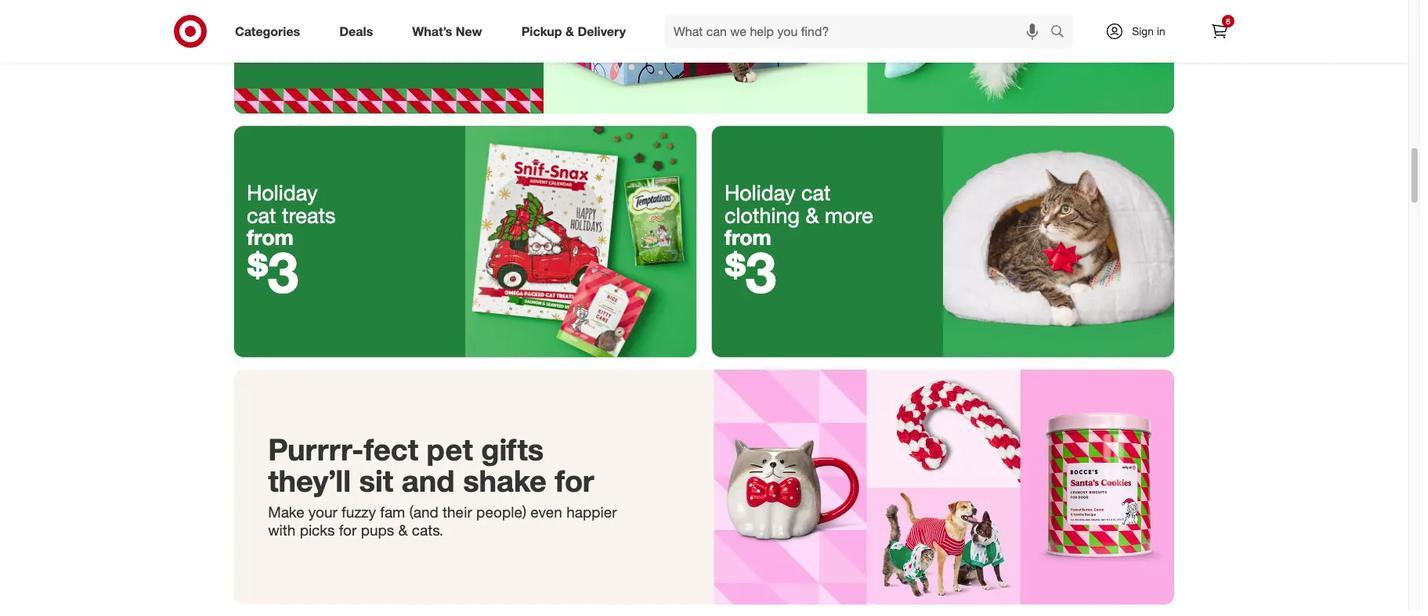 Task type: locate. For each thing, give the bounding box(es) containing it.
holiday cat clothing & more from
[[725, 180, 874, 250]]

shake
[[463, 463, 547, 499]]

cat left treats
[[247, 202, 276, 228]]

cat inside holiday cat clothing & more from
[[802, 180, 831, 206]]

0 horizontal spatial from
[[247, 224, 294, 250]]

$3
[[247, 239, 299, 307], [725, 239, 777, 307]]

cat
[[802, 180, 831, 206], [247, 202, 276, 228]]

cat inside holiday cat treats from
[[247, 202, 276, 228]]

from
[[247, 224, 294, 250], [725, 224, 772, 250]]

holiday inside holiday cat clothing & more from
[[725, 180, 796, 206]]

1 horizontal spatial &
[[806, 202, 819, 228]]

& left more at the top right of page
[[806, 202, 819, 228]]

what's new link
[[399, 14, 502, 49]]

cat for from
[[247, 202, 276, 228]]

(and
[[409, 503, 439, 521]]

cat right clothing
[[802, 180, 831, 206]]

2 from from the left
[[725, 224, 772, 250]]

from inside holiday cat clothing & more from
[[725, 224, 772, 250]]

holiday
[[247, 180, 318, 206], [725, 180, 796, 206]]

1 horizontal spatial cat
[[802, 180, 831, 206]]

your
[[309, 503, 338, 521]]

What can we help you find? suggestions appear below search field
[[664, 14, 1055, 49]]

0 horizontal spatial $3
[[247, 239, 299, 307]]

what's
[[412, 23, 452, 39]]

2 $3 from the left
[[725, 239, 777, 307]]

holiday for treats
[[247, 180, 318, 206]]

fect
[[364, 432, 418, 468]]

0 horizontal spatial &
[[566, 23, 574, 39]]

picks
[[300, 521, 335, 539]]

clothing
[[725, 202, 800, 228]]

1 horizontal spatial from
[[725, 224, 772, 250]]

& right pickup on the top left of the page
[[566, 23, 574, 39]]

1 $3 from the left
[[247, 239, 299, 307]]

search
[[1044, 25, 1081, 40]]

1 horizontal spatial holiday
[[725, 180, 796, 206]]

fam
[[380, 503, 405, 521]]

1 from from the left
[[247, 224, 294, 250]]

holiday inside holiday cat treats from
[[247, 180, 318, 206]]

$3 down clothing
[[725, 239, 777, 307]]

1 holiday from the left
[[247, 180, 318, 206]]

sign
[[1132, 24, 1154, 38]]

1 vertical spatial &
[[806, 202, 819, 228]]

categories link
[[222, 14, 320, 49]]

1 horizontal spatial $3
[[725, 239, 777, 307]]

more
[[825, 202, 874, 228]]

for left "pups" at the bottom left
[[339, 521, 357, 539]]

$3 down treats
[[247, 239, 299, 307]]

deals link
[[326, 14, 393, 49]]

what's new
[[412, 23, 482, 39]]

for up the happier at the left of page
[[555, 463, 594, 499]]

0 vertical spatial for
[[555, 463, 594, 499]]

in
[[1157, 24, 1166, 38]]

sign in
[[1132, 24, 1166, 38]]

pet
[[427, 432, 473, 468]]

&
[[566, 23, 574, 39], [806, 202, 819, 228]]

sit
[[359, 463, 393, 499]]

0 horizontal spatial holiday
[[247, 180, 318, 206]]

1 vertical spatial for
[[339, 521, 357, 539]]

from inside holiday cat treats from
[[247, 224, 294, 250]]

$3 for holiday cat treats from
[[247, 239, 299, 307]]

for
[[555, 463, 594, 499], [339, 521, 357, 539]]

0 horizontal spatial for
[[339, 521, 357, 539]]

even
[[531, 503, 562, 521]]

categories
[[235, 23, 300, 39]]

0 vertical spatial &
[[566, 23, 574, 39]]

2 holiday from the left
[[725, 180, 796, 206]]

0 horizontal spatial cat
[[247, 202, 276, 228]]



Task type: describe. For each thing, give the bounding box(es) containing it.
holiday for clothing
[[725, 180, 796, 206]]

search button
[[1044, 14, 1081, 52]]

make
[[268, 503, 304, 521]]

happier
[[567, 503, 617, 521]]

sign in link
[[1092, 14, 1190, 49]]

pickup
[[522, 23, 562, 39]]

6 link
[[1203, 14, 1237, 49]]

1 horizontal spatial for
[[555, 463, 594, 499]]

people)
[[476, 503, 527, 521]]

cat for &
[[802, 180, 831, 206]]

holiday cat treats from
[[247, 180, 336, 250]]

purrrr-fect pet gifts they'll sit and shake for make your fuzzy fam (and their people) even happier with picks for pups & cats.
[[268, 432, 617, 539]]

with
[[268, 521, 296, 539]]

pickup & delivery link
[[508, 14, 646, 49]]

pickup & delivery
[[522, 23, 626, 39]]

deals
[[339, 23, 373, 39]]

treats
[[282, 202, 336, 228]]

6
[[1226, 16, 1231, 26]]

fuzzy
[[342, 503, 376, 521]]

delivery
[[578, 23, 626, 39]]

their
[[443, 503, 472, 521]]

& inside pickup & delivery link
[[566, 23, 574, 39]]

& cats.
[[398, 521, 443, 539]]

they'll
[[268, 463, 351, 499]]

pups
[[361, 521, 394, 539]]

gifts
[[481, 432, 544, 468]]

new
[[456, 23, 482, 39]]

$3 for holiday cat clothing & more from
[[725, 239, 777, 307]]

purrrr-
[[268, 432, 364, 468]]

& inside holiday cat clothing & more from
[[806, 202, 819, 228]]

and
[[402, 463, 455, 499]]



Task type: vqa. For each thing, say whether or not it's contained in the screenshot.
Outdoor Ideas BUTTON
no



